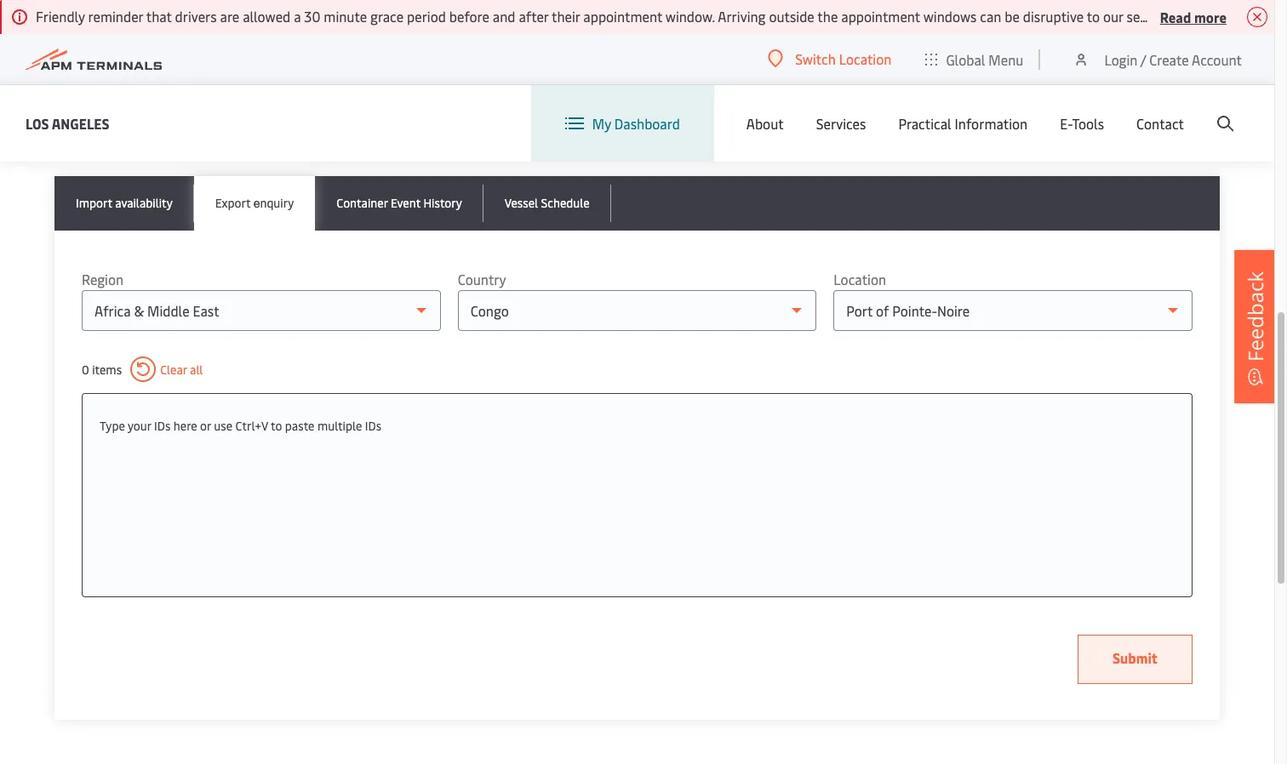 Task type: describe. For each thing, give the bounding box(es) containing it.
switch location
[[796, 49, 892, 68]]

2 ids from the left
[[365, 418, 382, 434]]

search
[[54, 82, 125, 114]]

the
[[288, 119, 309, 138]]

dashboard
[[615, 114, 680, 133]]

a
[[439, 119, 447, 138]]

services button
[[816, 85, 866, 162]]

history
[[424, 195, 462, 211]]

los
[[26, 114, 49, 132]]

create
[[1150, 50, 1189, 69]]

switch
[[796, 49, 836, 68]]

availability
[[115, 195, 173, 211]]

read more
[[1160, 7, 1227, 26]]

container event history
[[337, 195, 462, 211]]

feedback
[[1242, 272, 1270, 362]]

angeles
[[52, 114, 109, 132]]

0
[[82, 361, 89, 378]]

0 vertical spatial location
[[839, 49, 892, 68]]

contact button
[[1137, 85, 1184, 162]]

clear all button
[[130, 357, 203, 382]]

read more button
[[1160, 6, 1227, 27]]

global
[[946, 50, 986, 69]]

0 items
[[82, 361, 122, 378]]

schedule
[[541, 195, 590, 211]]

tab list containing import availability
[[54, 176, 1220, 231]]

different
[[450, 119, 504, 138]]

global menu
[[946, 50, 1024, 69]]

/
[[1141, 50, 1146, 69]]

close alert image
[[1247, 7, 1268, 27]]

submit
[[1113, 649, 1158, 668]]

e-tools
[[1060, 114, 1104, 133]]

menu
[[989, 50, 1024, 69]]

0 horizontal spatial or
[[200, 418, 211, 434]]

import
[[76, 195, 112, 211]]

read
[[1160, 7, 1192, 26]]

еnquiry
[[253, 195, 294, 211]]

event
[[391, 195, 421, 211]]

about
[[747, 114, 784, 133]]

import availability
[[76, 195, 173, 211]]

1 ids from the left
[[154, 418, 171, 434]]

practical information
[[899, 114, 1028, 133]]

all
[[190, 361, 203, 378]]

practical
[[899, 114, 952, 133]]

submit button
[[1078, 635, 1193, 685]]

about button
[[747, 85, 784, 162]]

vessel schedule button
[[483, 176, 611, 231]]

login
[[1105, 50, 1138, 69]]

e-
[[1060, 114, 1072, 133]]

additional
[[90, 119, 152, 138]]

my dashboard button
[[565, 85, 680, 162]]

country
[[458, 270, 506, 289]]

or inside search again enter additional containers, or change the location to search at a different terminal.
[[226, 119, 238, 138]]

your
[[128, 418, 151, 434]]

los angeles
[[26, 114, 109, 132]]



Task type: vqa. For each thing, say whether or not it's contained in the screenshot.
OR to the top
yes



Task type: locate. For each thing, give the bounding box(es) containing it.
items
[[92, 361, 122, 378]]

at
[[424, 119, 436, 138]]

containers,
[[155, 119, 222, 138]]

0 vertical spatial to
[[364, 119, 377, 138]]

my
[[592, 114, 611, 133]]

change
[[241, 119, 285, 138]]

region
[[82, 270, 124, 289]]

location
[[839, 49, 892, 68], [834, 270, 886, 289]]

0 horizontal spatial ids
[[154, 418, 171, 434]]

container event history button
[[315, 176, 483, 231]]

to
[[364, 119, 377, 138], [271, 418, 282, 434]]

None text field
[[100, 411, 1175, 442]]

location
[[312, 119, 361, 138]]

global menu button
[[909, 34, 1041, 85]]

export еnquiry button
[[194, 176, 315, 231]]

ids right multiple
[[365, 418, 382, 434]]

or left use
[[200, 418, 211, 434]]

1 vertical spatial to
[[271, 418, 282, 434]]

here
[[174, 418, 197, 434]]

switch location button
[[768, 49, 892, 68]]

1 horizontal spatial to
[[364, 119, 377, 138]]

to inside search again enter additional containers, or change the location to search at a different terminal.
[[364, 119, 377, 138]]

practical information button
[[899, 85, 1028, 162]]

container
[[337, 195, 388, 211]]

tools
[[1072, 114, 1104, 133]]

type
[[100, 418, 125, 434]]

1 horizontal spatial ids
[[365, 418, 382, 434]]

to left paste
[[271, 418, 282, 434]]

services
[[816, 114, 866, 133]]

ids
[[154, 418, 171, 434], [365, 418, 382, 434]]

feedback button
[[1235, 250, 1277, 404]]

information
[[955, 114, 1028, 133]]

search again enter additional containers, or change the location to search at a different terminal.
[[54, 82, 562, 138]]

clear all
[[160, 361, 203, 378]]

to left "search"
[[364, 119, 377, 138]]

more
[[1195, 7, 1227, 26]]

terminal.
[[507, 119, 562, 138]]

e-tools button
[[1060, 85, 1104, 162]]

ctrl+v
[[235, 418, 268, 434]]

vessel schedule
[[505, 195, 590, 211]]

1 vertical spatial location
[[834, 270, 886, 289]]

contact
[[1137, 114, 1184, 133]]

clear
[[160, 361, 187, 378]]

1 horizontal spatial or
[[226, 119, 238, 138]]

vessel
[[505, 195, 538, 211]]

export
[[215, 195, 251, 211]]

los angeles link
[[26, 113, 109, 134]]

multiple
[[318, 418, 362, 434]]

again
[[131, 82, 188, 114]]

paste
[[285, 418, 315, 434]]

import availability button
[[54, 176, 194, 231]]

tab list
[[54, 176, 1220, 231]]

login / create account
[[1105, 50, 1242, 69]]

account
[[1192, 50, 1242, 69]]

export еnquiry
[[215, 195, 294, 211]]

login / create account link
[[1073, 34, 1242, 84]]

ids right your
[[154, 418, 171, 434]]

use
[[214, 418, 233, 434]]

1 vertical spatial or
[[200, 418, 211, 434]]

type your ids here or use ctrl+v to paste multiple ids
[[100, 418, 382, 434]]

or left change
[[226, 119, 238, 138]]

0 vertical spatial or
[[226, 119, 238, 138]]

0 horizontal spatial to
[[271, 418, 282, 434]]

or
[[226, 119, 238, 138], [200, 418, 211, 434]]

my dashboard
[[592, 114, 680, 133]]

search
[[381, 119, 421, 138]]

enter
[[54, 119, 87, 138]]



